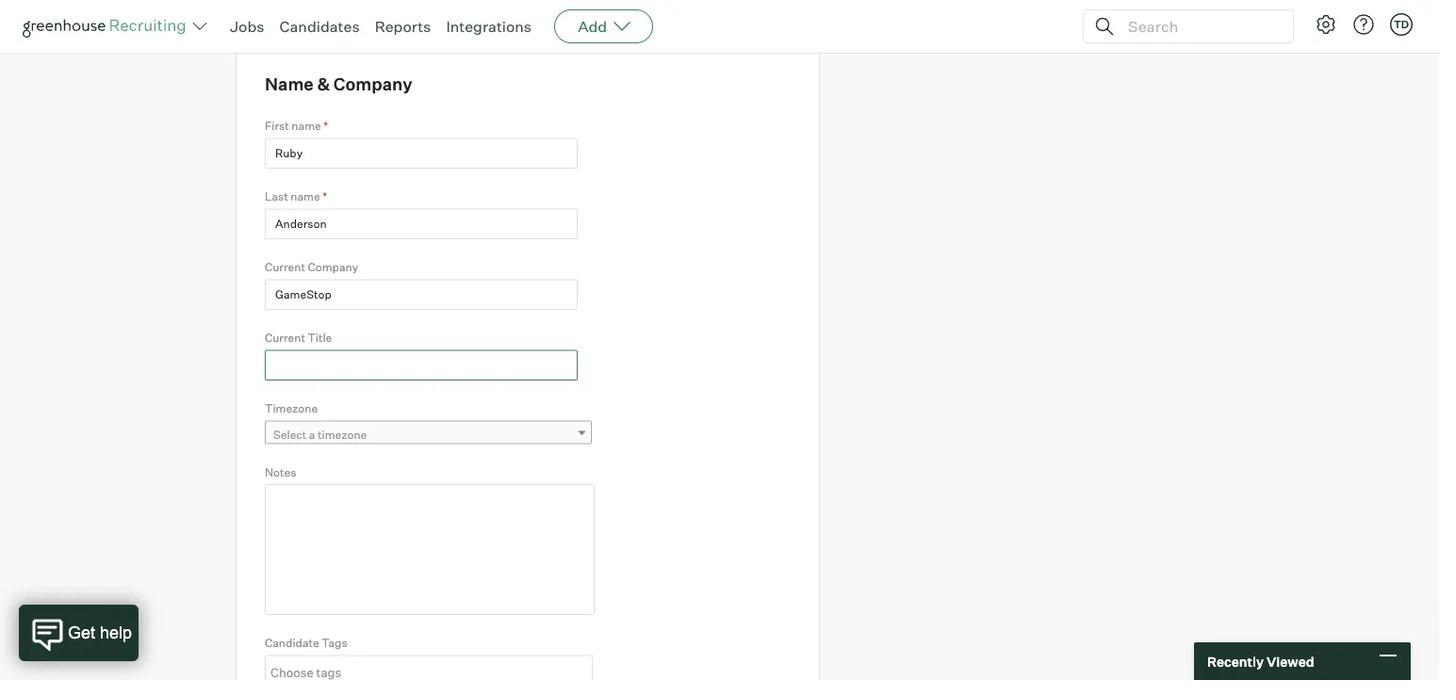 Task type: vqa. For each thing, say whether or not it's contained in the screenshot.
jobs Link
yes



Task type: locate. For each thing, give the bounding box(es) containing it.
last name *
[[265, 190, 327, 204]]

last
[[265, 190, 288, 204]]

current
[[265, 260, 305, 274], [265, 331, 305, 345]]

Notes text field
[[265, 484, 595, 615]]

first
[[265, 119, 289, 133]]

name right first
[[292, 119, 321, 133]]

2 current from the top
[[265, 331, 305, 345]]

* for last name *
[[323, 190, 327, 204]]

current down last
[[265, 260, 305, 274]]

*
[[324, 119, 328, 133], [323, 190, 327, 204]]

0 vertical spatial current
[[265, 260, 305, 274]]

candidate
[[265, 636, 319, 650]]

0 vertical spatial *
[[324, 119, 328, 133]]

current left title
[[265, 331, 305, 345]]

current for current title
[[265, 331, 305, 345]]

company right &
[[334, 74, 412, 95]]

1 vertical spatial current
[[265, 331, 305, 345]]

current company
[[265, 260, 358, 274]]

company
[[334, 74, 412, 95], [308, 260, 358, 274]]

notes
[[265, 465, 296, 479]]

timezone
[[265, 401, 318, 415]]

* right last
[[323, 190, 327, 204]]

name
[[292, 119, 321, 133], [291, 190, 320, 204]]

1 vertical spatial *
[[323, 190, 327, 204]]

1 current from the top
[[265, 260, 305, 274]]

integrations
[[446, 17, 532, 36]]

name right last
[[291, 190, 320, 204]]

greenhouse recruiting image
[[23, 15, 192, 38]]

None text field
[[265, 138, 578, 169], [265, 279, 578, 310], [265, 138, 578, 169], [265, 279, 578, 310]]

* down &
[[324, 119, 328, 133]]

* for first name *
[[324, 119, 328, 133]]

company up title
[[308, 260, 358, 274]]

0 vertical spatial name
[[292, 119, 321, 133]]

viewed
[[1267, 653, 1314, 670]]

None text field
[[265, 209, 578, 239], [265, 350, 578, 381], [266, 657, 587, 680], [265, 209, 578, 239], [265, 350, 578, 381], [266, 657, 587, 680]]

0 vertical spatial company
[[334, 74, 412, 95]]

Search text field
[[1123, 13, 1276, 40]]

integrations link
[[446, 17, 532, 36]]

1 vertical spatial name
[[291, 190, 320, 204]]



Task type: describe. For each thing, give the bounding box(es) containing it.
configure image
[[1315, 13, 1337, 36]]

tags
[[322, 636, 347, 650]]

jobs link
[[230, 17, 264, 36]]

1 vertical spatial company
[[308, 260, 358, 274]]

reports link
[[375, 17, 431, 36]]

select
[[273, 428, 307, 442]]

select a timezone
[[273, 428, 367, 442]]

candidate tags
[[265, 636, 347, 650]]

recently viewed
[[1207, 653, 1314, 670]]

td button
[[1390, 13, 1413, 36]]

name
[[265, 74, 314, 95]]

jobs
[[230, 17, 264, 36]]

name for last
[[291, 190, 320, 204]]

a
[[309, 428, 315, 442]]

select a timezone link
[[265, 421, 592, 448]]

recently
[[1207, 653, 1264, 670]]

&
[[317, 74, 330, 95]]

timezone
[[318, 428, 367, 442]]

candidates
[[279, 17, 360, 36]]

add
[[578, 17, 607, 36]]

add button
[[554, 9, 653, 43]]

reports
[[375, 17, 431, 36]]

title
[[308, 331, 332, 345]]

candidates link
[[279, 17, 360, 36]]

name & company
[[265, 74, 412, 95]]

first name *
[[265, 119, 328, 133]]

current title
[[265, 331, 332, 345]]

current for current company
[[265, 260, 305, 274]]

td button
[[1386, 9, 1417, 40]]

td
[[1394, 18, 1409, 31]]

name for first
[[292, 119, 321, 133]]



